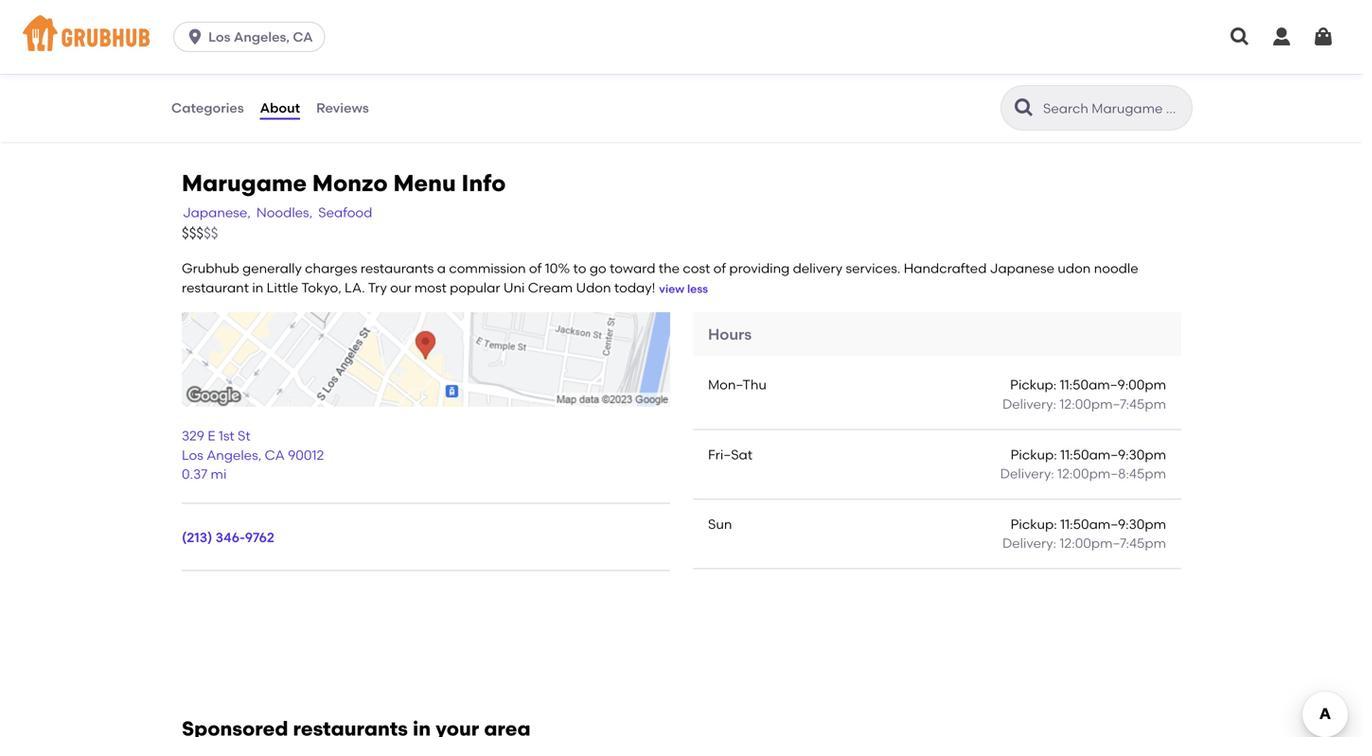 Task type: describe. For each thing, give the bounding box(es) containing it.
11:50am–9:30pm for pickup: 11:50am–9:30pm delivery: 12:00pm–8:45pm
[[1061, 447, 1167, 463]]

japanese
[[991, 261, 1055, 277]]

providing
[[730, 261, 790, 277]]

marugame
[[182, 169, 307, 197]]

delivery services. handcrafted japanese udon noodle restaurant in little tokyo, la. try our most popular uni cream udon today!
[[182, 261, 1139, 296]]

japanese, button
[[182, 202, 252, 223]]

japanese, noodles, seafood
[[183, 205, 373, 221]]

$$$$$
[[182, 225, 218, 242]]

little
[[267, 280, 299, 296]]

today!
[[615, 280, 656, 296]]

2 of from the left
[[714, 261, 727, 277]]

generally
[[243, 261, 302, 277]]

handcrafted
[[904, 261, 987, 277]]

los inside 329 e 1st st los angeles , ca 90012 0.37 mi
[[182, 447, 204, 463]]

services.
[[846, 261, 901, 277]]

cream
[[528, 280, 573, 296]]

delivery: for pickup: 11:50am–9:30pm delivery: 12:00pm–8:45pm
[[1001, 466, 1055, 482]]

categories button
[[170, 74, 245, 142]]

restaurant
[[182, 280, 249, 296]]

tokyo,
[[302, 280, 342, 296]]

view less button
[[660, 281, 709, 298]]

329 e 1st st los angeles , ca 90012 0.37 mi
[[182, 428, 324, 483]]

search icon image
[[1013, 97, 1036, 119]]

udon
[[1058, 261, 1091, 277]]

329
[[182, 428, 205, 444]]

delivery
[[793, 261, 843, 277]]

menu
[[394, 169, 456, 197]]

noodles,
[[257, 205, 313, 221]]

1st
[[219, 428, 235, 444]]

9762
[[245, 530, 275, 546]]

la.
[[345, 280, 365, 296]]

categories
[[171, 100, 244, 116]]

charges
[[305, 261, 358, 277]]

ca inside button
[[293, 29, 313, 45]]

sun
[[708, 517, 733, 533]]

a
[[437, 261, 446, 277]]

delivery: for pickup: 11:50am–9:30pm delivery: 12:00pm–7:45pm
[[1003, 536, 1057, 552]]

info
[[462, 169, 506, 197]]

st
[[238, 428, 251, 444]]

cost
[[683, 261, 711, 277]]

seafood
[[318, 205, 373, 221]]

11:50am–9:30pm for pickup: 11:50am–9:30pm delivery: 12:00pm–7:45pm
[[1061, 517, 1167, 533]]

popular
[[450, 280, 501, 296]]

(213) 346-9762
[[182, 530, 275, 546]]

about button
[[259, 74, 301, 142]]

uni
[[504, 280, 525, 296]]

udon
[[576, 280, 611, 296]]

angeles,
[[234, 29, 290, 45]]

mon–thu
[[708, 377, 767, 393]]

11:50am–9:00pm
[[1060, 377, 1167, 393]]

view less
[[660, 282, 709, 296]]

12:00pm–8:45pm
[[1058, 466, 1167, 482]]



Task type: locate. For each thing, give the bounding box(es) containing it.
Search Marugame Monzo search field
[[1042, 99, 1187, 117]]

view
[[660, 282, 685, 296]]

about
[[260, 100, 300, 116]]

to
[[574, 261, 587, 277]]

commission
[[449, 261, 526, 277]]

0 horizontal spatial svg image
[[186, 27, 205, 46]]

pickup: inside pickup: 11:50am–9:00pm delivery: 12:00pm–7:45pm
[[1011, 377, 1057, 393]]

hours
[[708, 326, 752, 344]]

pickup: 11:50am–9:30pm delivery: 12:00pm–7:45pm
[[1003, 517, 1167, 552]]

90012
[[288, 447, 324, 463]]

2 vertical spatial delivery:
[[1003, 536, 1057, 552]]

los down 329
[[182, 447, 204, 463]]

pickup: for pickup: 11:50am–9:30pm delivery: 12:00pm–7:45pm
[[1011, 517, 1058, 533]]

delivery: inside pickup: 11:50am–9:00pm delivery: 12:00pm–7:45pm
[[1003, 396, 1057, 413]]

1 vertical spatial los
[[182, 447, 204, 463]]

seafood button
[[318, 202, 374, 223]]

pickup: down pickup: 11:50am–9:00pm delivery: 12:00pm–7:45pm on the right
[[1011, 447, 1058, 463]]

0 vertical spatial delivery:
[[1003, 396, 1057, 413]]

fri–sat
[[708, 447, 753, 463]]

1 horizontal spatial los
[[208, 29, 231, 45]]

1 vertical spatial 12:00pm–7:45pm
[[1060, 536, 1167, 552]]

marugame monzo menu info
[[182, 169, 506, 197]]

los left the angeles,
[[208, 29, 231, 45]]

japanese,
[[183, 205, 251, 221]]

toward
[[610, 261, 656, 277]]

reviews
[[316, 100, 369, 116]]

0 vertical spatial 11:50am–9:30pm
[[1061, 447, 1167, 463]]

angeles
[[207, 447, 258, 463]]

svg image left svg image
[[1229, 26, 1252, 48]]

0 vertical spatial 12:00pm–7:45pm
[[1060, 396, 1167, 413]]

delivery: inside pickup: 11:50am–9:30pm delivery: 12:00pm–7:45pm
[[1003, 536, 1057, 552]]

12:00pm–7:45pm for pickup: 11:50am–9:30pm delivery: 12:00pm–7:45pm
[[1060, 536, 1167, 552]]

10%
[[545, 261, 570, 277]]

12:00pm–7:45pm down 11:50am–9:00pm
[[1060, 396, 1167, 413]]

go
[[590, 261, 607, 277]]

in
[[252, 280, 264, 296]]

1 vertical spatial pickup:
[[1011, 447, 1058, 463]]

mi
[[211, 467, 227, 483]]

monzo
[[313, 169, 388, 197]]

our
[[390, 280, 412, 296]]

2 11:50am–9:30pm from the top
[[1061, 517, 1167, 533]]

0 vertical spatial ca
[[293, 29, 313, 45]]

noodle
[[1095, 261, 1139, 277]]

grubhub generally charges restaurants a commission of 10% to go toward the cost of providing
[[182, 261, 790, 277]]

346-
[[216, 530, 245, 546]]

(213) 346-9762 button
[[182, 529, 275, 548]]

less
[[688, 282, 709, 296]]

1 12:00pm–7:45pm from the top
[[1060, 396, 1167, 413]]

11:50am–9:30pm
[[1061, 447, 1167, 463], [1061, 517, 1167, 533]]

reviews button
[[315, 74, 370, 142]]

of left the 10%
[[529, 261, 542, 277]]

pickup: down the pickup: 11:50am–9:30pm delivery: 12:00pm–8:45pm
[[1011, 517, 1058, 533]]

2 12:00pm–7:45pm from the top
[[1060, 536, 1167, 552]]

try
[[368, 280, 387, 296]]

ca inside 329 e 1st st los angeles , ca 90012 0.37 mi
[[265, 447, 285, 463]]

of right the "cost"
[[714, 261, 727, 277]]

most
[[415, 280, 447, 296]]

the
[[659, 261, 680, 277]]

noodles, button
[[256, 202, 314, 223]]

pickup: left 11:50am–9:00pm
[[1011, 377, 1057, 393]]

1 vertical spatial delivery:
[[1001, 466, 1055, 482]]

of
[[529, 261, 542, 277], [714, 261, 727, 277]]

0 horizontal spatial los
[[182, 447, 204, 463]]

11:50am–9:30pm up 12:00pm–8:45pm
[[1061, 447, 1167, 463]]

pickup: for pickup: 11:50am–9:30pm delivery: 12:00pm–8:45pm
[[1011, 447, 1058, 463]]

0 horizontal spatial ca
[[265, 447, 285, 463]]

1 vertical spatial ca
[[265, 447, 285, 463]]

12:00pm–7:45pm inside pickup: 11:50am–9:30pm delivery: 12:00pm–7:45pm
[[1060, 536, 1167, 552]]

pickup: for pickup: 11:50am–9:00pm delivery: 12:00pm–7:45pm
[[1011, 377, 1057, 393]]

1 horizontal spatial svg image
[[1229, 26, 1252, 48]]

1 of from the left
[[529, 261, 542, 277]]

restaurants
[[361, 261, 434, 277]]

2 vertical spatial pickup:
[[1011, 517, 1058, 533]]

svg image inside los angeles, ca button
[[186, 27, 205, 46]]

los angeles, ca
[[208, 29, 313, 45]]

los angeles, ca button
[[173, 22, 333, 52]]

svg image left los angeles, ca on the left top of page
[[186, 27, 205, 46]]

pickup: inside the pickup: 11:50am–9:30pm delivery: 12:00pm–8:45pm
[[1011, 447, 1058, 463]]

12:00pm–7:45pm down 12:00pm–8:45pm
[[1060, 536, 1167, 552]]

main navigation navigation
[[0, 0, 1364, 74]]

pickup: inside pickup: 11:50am–9:30pm delivery: 12:00pm–7:45pm
[[1011, 517, 1058, 533]]

0 vertical spatial los
[[208, 29, 231, 45]]

12:00pm–7:45pm for pickup: 11:50am–9:00pm delivery: 12:00pm–7:45pm
[[1060, 396, 1167, 413]]

los inside button
[[208, 29, 231, 45]]

delivery:
[[1003, 396, 1057, 413], [1001, 466, 1055, 482], [1003, 536, 1057, 552]]

ca right ,
[[265, 447, 285, 463]]

12:00pm–7:45pm
[[1060, 396, 1167, 413], [1060, 536, 1167, 552]]

11:50am–9:30pm inside pickup: 11:50am–9:30pm delivery: 12:00pm–7:45pm
[[1061, 517, 1167, 533]]

1 horizontal spatial of
[[714, 261, 727, 277]]

11:50am–9:30pm down 12:00pm–8:45pm
[[1061, 517, 1167, 533]]

delivery: inside the pickup: 11:50am–9:30pm delivery: 12:00pm–8:45pm
[[1001, 466, 1055, 482]]

1 pickup: from the top
[[1011, 377, 1057, 393]]

pickup: 11:50am–9:30pm delivery: 12:00pm–8:45pm
[[1001, 447, 1167, 482]]

2 horizontal spatial svg image
[[1313, 26, 1336, 48]]

svg image
[[1271, 26, 1294, 48]]

3 pickup: from the top
[[1011, 517, 1058, 533]]

ca right the angeles,
[[293, 29, 313, 45]]

e
[[208, 428, 215, 444]]

12:00pm–7:45pm inside pickup: 11:50am–9:00pm delivery: 12:00pm–7:45pm
[[1060, 396, 1167, 413]]

0.37
[[182, 467, 208, 483]]

1 horizontal spatial ca
[[293, 29, 313, 45]]

,
[[258, 447, 262, 463]]

0 vertical spatial pickup:
[[1011, 377, 1057, 393]]

(213)
[[182, 530, 212, 546]]

0 horizontal spatial of
[[529, 261, 542, 277]]

pickup: 11:50am–9:00pm delivery: 12:00pm–7:45pm
[[1003, 377, 1167, 413]]

ca
[[293, 29, 313, 45], [265, 447, 285, 463]]

svg image right svg image
[[1313, 26, 1336, 48]]

delivery: for pickup: 11:50am–9:00pm delivery: 12:00pm–7:45pm
[[1003, 396, 1057, 413]]

1 vertical spatial 11:50am–9:30pm
[[1061, 517, 1167, 533]]

$$$
[[182, 225, 204, 242]]

pickup:
[[1011, 377, 1057, 393], [1011, 447, 1058, 463], [1011, 517, 1058, 533]]

los
[[208, 29, 231, 45], [182, 447, 204, 463]]

svg image
[[1229, 26, 1252, 48], [1313, 26, 1336, 48], [186, 27, 205, 46]]

2 pickup: from the top
[[1011, 447, 1058, 463]]

1 11:50am–9:30pm from the top
[[1061, 447, 1167, 463]]

11:50am–9:30pm inside the pickup: 11:50am–9:30pm delivery: 12:00pm–8:45pm
[[1061, 447, 1167, 463]]

grubhub
[[182, 261, 239, 277]]



Task type: vqa. For each thing, say whether or not it's contained in the screenshot.
12:00pm–7:45pm inside the Pickup: 11:50am–9:00pm Delivery: 12:00pm–7:45pm
yes



